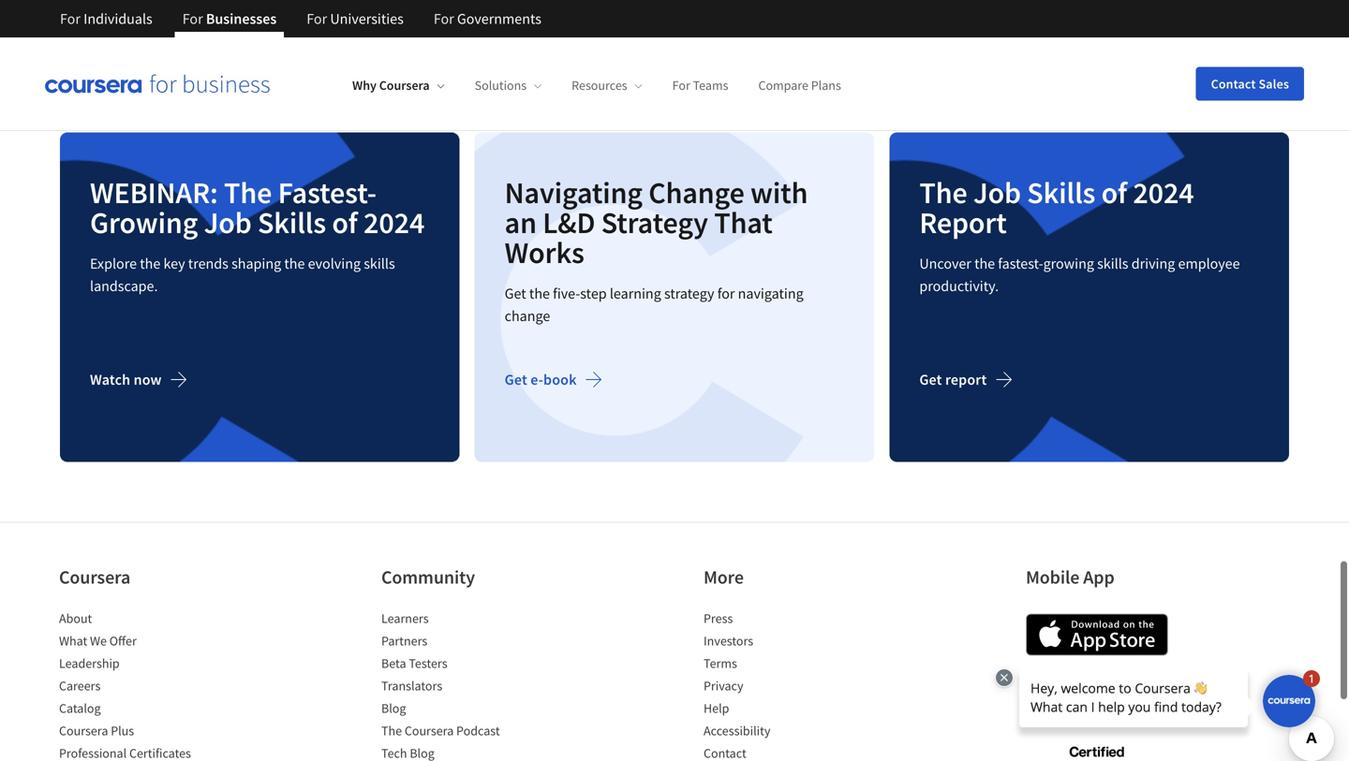 Task type: describe. For each thing, give the bounding box(es) containing it.
for left teams
[[672, 77, 690, 94]]

coursera for business image
[[45, 74, 270, 93]]

blog
[[381, 700, 406, 717]]

community
[[381, 566, 475, 589]]

driving
[[1131, 254, 1175, 273]]

of inside webinar: the fastest- growing job skills of 2024
[[332, 204, 358, 241]]

about what we offer leadership careers catalog coursera plus
[[59, 610, 137, 740]]

accessibility link
[[704, 723, 770, 740]]

list for community
[[381, 609, 541, 762]]

privacy
[[704, 678, 743, 695]]

coursera inside about what we offer leadership careers catalog coursera plus
[[59, 723, 108, 740]]

shaping
[[231, 254, 281, 273]]

navigating change with an l&d strategy that works
[[505, 174, 808, 271]]

teams
[[693, 77, 728, 94]]

investors
[[704, 633, 753, 650]]

banner navigation
[[45, 0, 556, 37]]

leadership link
[[59, 655, 120, 672]]

get inside get the five-step learning strategy for navigating change
[[505, 284, 526, 303]]

about
[[59, 610, 92, 627]]

the inside webinar: the fastest- growing job skills of 2024
[[224, 174, 272, 211]]

what we offer link
[[59, 633, 137, 650]]

e-
[[531, 371, 543, 389]]

help
[[704, 700, 729, 717]]

get report
[[919, 371, 987, 389]]

get e-book button
[[505, 357, 618, 402]]

more
[[704, 566, 744, 589]]

list item for community
[[381, 744, 541, 762]]

report
[[919, 204, 1007, 241]]

works
[[505, 234, 584, 271]]

contact
[[1211, 75, 1256, 92]]

we
[[90, 633, 107, 650]]

compare plans
[[758, 77, 841, 94]]

leadership
[[59, 655, 120, 672]]

key
[[163, 254, 185, 273]]

press
[[704, 610, 733, 627]]

what
[[59, 633, 87, 650]]

productivity.
[[919, 277, 999, 296]]

the inside the job skills of 2024 report
[[919, 174, 967, 211]]

uncover
[[919, 254, 971, 273]]

about link
[[59, 610, 92, 627]]

list item for coursera
[[59, 744, 218, 762]]

catalog
[[59, 700, 101, 717]]

list for coursera
[[59, 609, 218, 762]]

evolving
[[308, 254, 361, 273]]

the for the job skills of 2024 report
[[974, 254, 995, 273]]

watch now button
[[90, 357, 203, 402]]

an
[[505, 204, 537, 241]]

report
[[945, 371, 987, 389]]

accessibility
[[704, 723, 770, 740]]

employee
[[1178, 254, 1240, 273]]

compare plans link
[[758, 77, 841, 94]]

partners
[[381, 633, 427, 650]]

list item for more
[[704, 744, 863, 762]]

governments
[[457, 9, 541, 28]]

growing
[[1043, 254, 1094, 273]]

solutions
[[475, 77, 527, 94]]

skills inside webinar: the fastest- growing job skills of 2024
[[258, 204, 326, 241]]

catalog link
[[59, 700, 101, 717]]

coursera up about link at bottom left
[[59, 566, 130, 589]]

the coursera podcast link
[[381, 723, 500, 740]]

translators link
[[381, 678, 442, 695]]

strategy
[[664, 284, 714, 303]]

job inside webinar: the fastest- growing job skills of 2024
[[204, 204, 252, 241]]

with
[[750, 174, 808, 211]]

get for the job skills of 2024 report
[[919, 371, 942, 389]]

for teams link
[[672, 77, 728, 94]]

fastest-
[[278, 174, 377, 211]]

solutions link
[[475, 77, 542, 94]]

five-
[[553, 284, 580, 303]]

terms
[[704, 655, 737, 672]]

now
[[134, 371, 162, 389]]

podcast
[[456, 723, 500, 740]]

contact sales
[[1211, 75, 1289, 92]]

of inside the job skills of 2024 report
[[1101, 174, 1127, 211]]

careers link
[[59, 678, 101, 695]]

job inside the job skills of 2024 report
[[973, 174, 1021, 211]]



Task type: vqa. For each thing, say whether or not it's contained in the screenshot.
the middle list item
yes



Task type: locate. For each thing, give the bounding box(es) containing it.
growing
[[90, 204, 198, 241]]

1 horizontal spatial list item
[[381, 744, 541, 762]]

for for governments
[[434, 9, 454, 28]]

0 horizontal spatial the
[[224, 174, 272, 211]]

change
[[505, 307, 550, 326]]

the down blog "link"
[[381, 723, 402, 740]]

partners link
[[381, 633, 427, 650]]

learning
[[610, 284, 661, 303]]

press link
[[704, 610, 733, 627]]

of
[[1101, 174, 1127, 211], [332, 204, 358, 241]]

terms link
[[704, 655, 737, 672]]

2 skills from the left
[[1097, 254, 1128, 273]]

book
[[543, 371, 577, 389]]

plans
[[811, 77, 841, 94]]

list containing learners
[[381, 609, 541, 762]]

plus
[[111, 723, 134, 740]]

1 list item from the left
[[59, 744, 218, 762]]

skills up shaping
[[258, 204, 326, 241]]

coursera down catalog link on the left
[[59, 723, 108, 740]]

offer
[[109, 633, 137, 650]]

1 horizontal spatial of
[[1101, 174, 1127, 211]]

of up uncover the fastest-growing skills driving employee productivity.
[[1101, 174, 1127, 211]]

learners
[[381, 610, 429, 627]]

the
[[140, 254, 160, 273], [284, 254, 305, 273], [974, 254, 995, 273], [529, 284, 550, 303]]

businesses
[[206, 9, 277, 28]]

the inside uncover the fastest-growing skills driving employee productivity.
[[974, 254, 995, 273]]

coursera inside learners partners beta testers translators blog the coursera podcast
[[405, 723, 454, 740]]

learners link
[[381, 610, 429, 627]]

the up shaping
[[224, 174, 272, 211]]

for left 'individuals'
[[60, 9, 80, 28]]

privacy link
[[704, 678, 743, 695]]

that
[[714, 204, 773, 241]]

investors link
[[704, 633, 753, 650]]

job up the fastest-
[[973, 174, 1021, 211]]

job
[[973, 174, 1021, 211], [204, 204, 252, 241]]

for for universities
[[307, 9, 327, 28]]

get up change
[[505, 284, 526, 303]]

list containing press
[[704, 609, 863, 762]]

list
[[59, 609, 218, 762], [381, 609, 541, 762], [704, 609, 863, 762]]

blog link
[[381, 700, 406, 717]]

the up change
[[529, 284, 550, 303]]

uncover the fastest-growing skills driving employee productivity.
[[919, 254, 1240, 296]]

get e-book
[[505, 371, 577, 389]]

compare
[[758, 77, 808, 94]]

the for webinar: the fastest- growing job skills of 2024
[[140, 254, 160, 273]]

skills inside uncover the fastest-growing skills driving employee productivity.
[[1097, 254, 1128, 273]]

0 horizontal spatial list
[[59, 609, 218, 762]]

get report button
[[919, 357, 1028, 402]]

get it on google play image
[[1026, 670, 1168, 712]]

resources link
[[572, 77, 642, 94]]

0 horizontal spatial of
[[332, 204, 358, 241]]

for governments
[[434, 9, 541, 28]]

list for more
[[704, 609, 863, 762]]

get left e- on the left
[[505, 371, 527, 389]]

0 horizontal spatial skills
[[258, 204, 326, 241]]

skills left driving
[[1097, 254, 1128, 273]]

translators
[[381, 678, 442, 695]]

navigating
[[505, 174, 643, 211]]

1 horizontal spatial the
[[381, 723, 402, 740]]

job up trends
[[204, 204, 252, 241]]

1 skills from the left
[[364, 254, 395, 273]]

the right shaping
[[284, 254, 305, 273]]

the inside get the five-step learning strategy for navigating change
[[529, 284, 550, 303]]

1 list from the left
[[59, 609, 218, 762]]

for businesses
[[182, 9, 277, 28]]

why
[[352, 77, 377, 94]]

contact sales button
[[1196, 67, 1304, 101]]

2024 inside webinar: the fastest- growing job skills of 2024
[[364, 204, 425, 241]]

testers
[[409, 655, 447, 672]]

help link
[[704, 700, 729, 717]]

1 horizontal spatial list
[[381, 609, 541, 762]]

watch now
[[90, 371, 162, 389]]

coursera
[[379, 77, 430, 94], [59, 566, 130, 589], [59, 723, 108, 740], [405, 723, 454, 740]]

sales
[[1259, 75, 1289, 92]]

for left businesses
[[182, 9, 203, 28]]

coursera down the blog
[[405, 723, 454, 740]]

get inside button
[[919, 371, 942, 389]]

logo of certified b corporation image
[[1058, 736, 1135, 762]]

list item down podcast on the bottom of page
[[381, 744, 541, 762]]

skills
[[1027, 174, 1096, 211], [258, 204, 326, 241]]

individuals
[[83, 9, 152, 28]]

watch
[[90, 371, 130, 389]]

for for businesses
[[182, 9, 203, 28]]

for universities
[[307, 9, 404, 28]]

change
[[649, 174, 745, 211]]

2 list item from the left
[[381, 744, 541, 762]]

1 horizontal spatial skills
[[1027, 174, 1096, 211]]

for left universities
[[307, 9, 327, 28]]

get inside button
[[505, 371, 527, 389]]

get
[[505, 284, 526, 303], [505, 371, 527, 389], [919, 371, 942, 389]]

for individuals
[[60, 9, 152, 28]]

the up productivity.
[[974, 254, 995, 273]]

skills
[[364, 254, 395, 273], [1097, 254, 1128, 273]]

download on the app store image
[[1026, 614, 1168, 656]]

for
[[60, 9, 80, 28], [182, 9, 203, 28], [307, 9, 327, 28], [434, 9, 454, 28], [672, 77, 690, 94]]

webinar:
[[90, 174, 218, 211]]

skills inside the job skills of 2024 report
[[1027, 174, 1096, 211]]

3 list from the left
[[704, 609, 863, 762]]

the up the uncover on the top right of the page
[[919, 174, 967, 211]]

1 horizontal spatial skills
[[1097, 254, 1128, 273]]

list item down accessibility link
[[704, 744, 863, 762]]

for
[[717, 284, 735, 303]]

step
[[580, 284, 607, 303]]

get for navigating change with an l&d strategy that works
[[505, 371, 527, 389]]

2 horizontal spatial list item
[[704, 744, 863, 762]]

list item
[[59, 744, 218, 762], [381, 744, 541, 762], [704, 744, 863, 762]]

fastest-
[[998, 254, 1043, 273]]

of up evolving
[[332, 204, 358, 241]]

list item down plus
[[59, 744, 218, 762]]

the left key
[[140, 254, 160, 273]]

coursera plus link
[[59, 723, 134, 740]]

list containing about
[[59, 609, 218, 762]]

why coursera
[[352, 77, 430, 94]]

trends
[[188, 254, 228, 273]]

get the five-step learning strategy for navigating change
[[505, 284, 804, 326]]

2024
[[1133, 174, 1194, 211], [364, 204, 425, 241]]

for left governments
[[434, 9, 454, 28]]

for for individuals
[[60, 9, 80, 28]]

2024 inside the job skills of 2024 report
[[1133, 174, 1194, 211]]

2 horizontal spatial list
[[704, 609, 863, 762]]

0 horizontal spatial list item
[[59, 744, 218, 762]]

careers
[[59, 678, 101, 695]]

skills up growing
[[1027, 174, 1096, 211]]

2 list from the left
[[381, 609, 541, 762]]

why coursera link
[[352, 77, 445, 94]]

1 horizontal spatial 2024
[[1133, 174, 1194, 211]]

0 horizontal spatial skills
[[364, 254, 395, 273]]

landscape.
[[90, 277, 158, 296]]

the for navigating change with an l&d strategy that works
[[529, 284, 550, 303]]

2 horizontal spatial the
[[919, 174, 967, 211]]

0 horizontal spatial job
[[204, 204, 252, 241]]

strategy
[[601, 204, 708, 241]]

1 horizontal spatial job
[[973, 174, 1021, 211]]

app
[[1083, 566, 1115, 589]]

3 list item from the left
[[704, 744, 863, 762]]

explore the key trends shaping  the evolving skills landscape.
[[90, 254, 395, 296]]

universities
[[330, 9, 404, 28]]

0 horizontal spatial 2024
[[364, 204, 425, 241]]

beta testers link
[[381, 655, 447, 672]]

mobile app
[[1026, 566, 1115, 589]]

coursera right "why"
[[379, 77, 430, 94]]

press investors terms privacy help accessibility
[[704, 610, 770, 740]]

skills inside explore the key trends shaping  the evolving skills landscape.
[[364, 254, 395, 273]]

webinar: the fastest- growing job skills of 2024
[[90, 174, 425, 241]]

the job skills of 2024 report
[[919, 174, 1194, 241]]

skills right evolving
[[364, 254, 395, 273]]

for teams
[[672, 77, 728, 94]]

the inside learners partners beta testers translators blog the coursera podcast
[[381, 723, 402, 740]]

l&d
[[543, 204, 595, 241]]

get left report at the right of the page
[[919, 371, 942, 389]]



